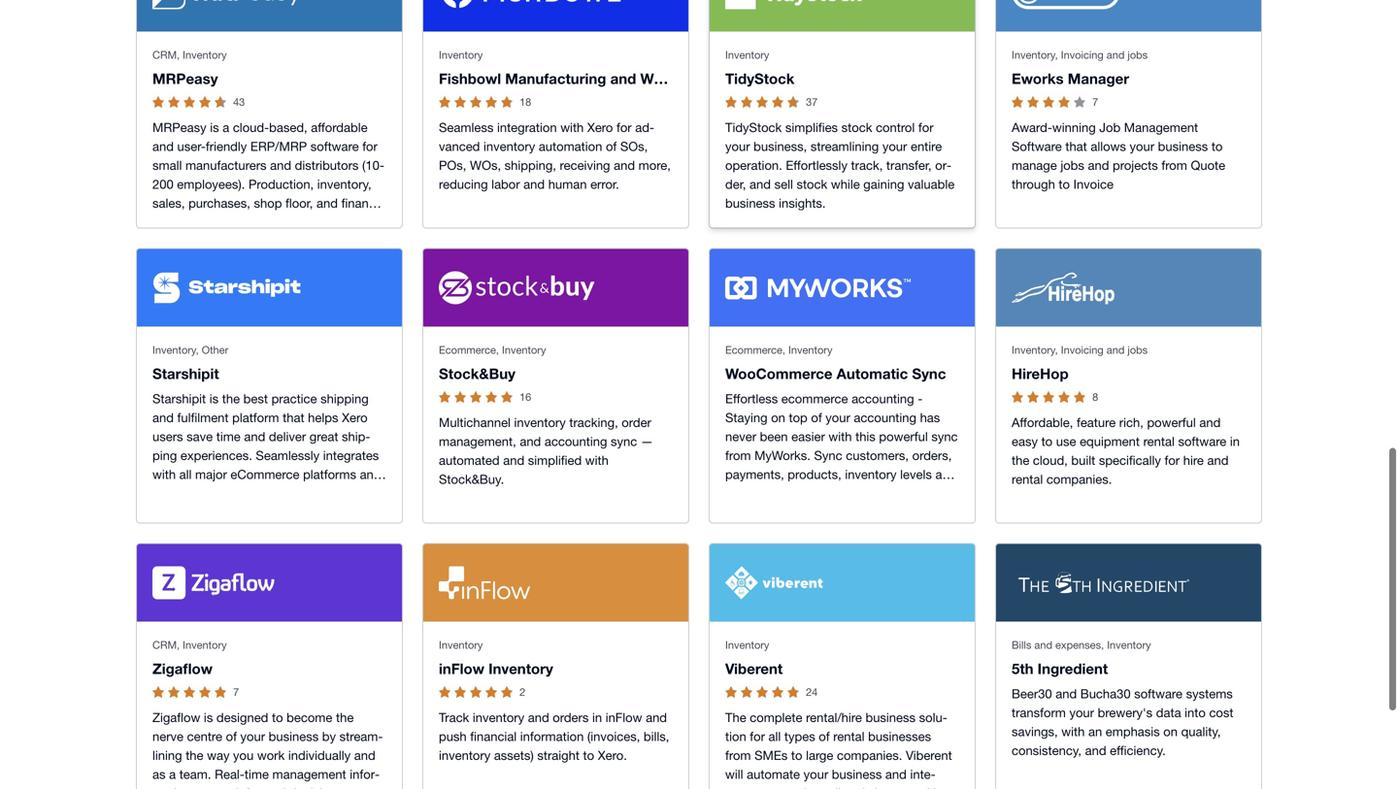 Task type: locate. For each thing, give the bounding box(es) containing it.
2 vertical spatial jobs
[[1128, 336, 1148, 349]]

invoicing up hirehop link
[[1061, 336, 1104, 349]]

that down the practice
[[283, 403, 305, 418]]

inventory up 16 in the left of the page
[[502, 336, 546, 349]]

crm, inside crm, inventory mrpeasy
[[152, 41, 180, 54]]

starshipit link
[[152, 358, 219, 375]]

2 vertical spatial software
[[1135, 679, 1183, 694]]

ecommerce, inventory stock&buy
[[439, 336, 546, 375]]

24
[[806, 679, 818, 691]]

tidystock inside tidystock simplifies stock control for your business, streamlining your entire operation. effortlessly track, transfer, or der, and sell stock while gaining valuable business insights.
[[725, 112, 782, 127]]

inventory up viberent link
[[725, 632, 770, 644]]

tings,
[[725, 497, 958, 531]]

0 vertical spatial a
[[223, 112, 229, 127]]

effortlessly
[[786, 150, 848, 165]]

and inside inventory fishbowl manufacturing and warehouse
[[611, 62, 636, 80]]

time up experiences.
[[216, 422, 241, 437]]

0 vertical spatial viberent
[[725, 653, 783, 670]]

grate
[[725, 760, 936, 790]]

software up data
[[1135, 679, 1183, 694]]

and inside zigaflow is designed to become the nerve centre of your business by stream lining the way you work individually and as a team.   real-time management infor mation means informed decisions ca
[[354, 741, 376, 756]]

1 horizontal spatial all
[[179, 460, 192, 475]]

with inside bills and expenses, inventory 5th ingredient beer30 and bucha30 software systems transform your brewery's data into cost savings, with an emphasis on quality, consistency, and efficiency.
[[1062, 717, 1085, 732]]

bucha30
[[1081, 679, 1131, 694]]

of right top
[[811, 403, 822, 418]]

1 vertical spatial zigaflow
[[152, 703, 200, 718]]

and inside inventory, invoicing and jobs eworks manager
[[1107, 41, 1125, 54]]

inventory down integration
[[484, 131, 535, 146]]

0 horizontal spatial rental
[[834, 722, 865, 737]]

1 vertical spatial crm,
[[152, 632, 180, 644]]

into up quality,
[[1185, 698, 1206, 713]]

business inside tidystock simplifies stock control for your business, streamlining your entire operation. effortlessly track, transfer, or der, and sell stock while gaining valuable business insights.
[[725, 188, 776, 203]]

0 vertical spatial tidystock
[[725, 62, 795, 80]]

1 vertical spatial starshipit
[[152, 384, 206, 399]]

and right the bills
[[1035, 632, 1053, 644]]

0 horizontal spatial -
[[758, 479, 763, 494]]

onboarding,
[[202, 497, 270, 513]]

0 vertical spatial 7
[[1093, 88, 1099, 101]]

with up automation
[[561, 112, 584, 127]]

1 vertical spatial mrpeasy
[[152, 112, 206, 127]]

1 vertical spatial tidystock
[[725, 112, 782, 127]]

1 horizontal spatial powerful
[[1147, 408, 1196, 423]]

1 horizontal spatial ecommerce,
[[725, 336, 786, 349]]

0 horizontal spatial xero
[[342, 403, 368, 418]]

0 horizontal spatial that
[[283, 403, 305, 418]]

and inside "the complete rental/hire business solu tion for all types of rental businesses from smes to large companies. viberent will automate your business and inte grate transactions directly into your"
[[886, 760, 907, 775]]

myworks.
[[755, 441, 811, 456]]

on up been
[[771, 403, 786, 418]]

inventory inside crm, inventory mrpeasy
[[183, 41, 227, 54]]

with up mapping,
[[840, 479, 863, 494]]

1 horizontal spatial inflow
[[606, 703, 642, 718]]

powerful up customers,
[[879, 422, 928, 437]]

0 horizontal spatial companies.
[[837, 741, 903, 756]]

companies. inside "the complete rental/hire business solu tion for all types of rental businesses from smes to large companies. viberent will automate your business and inte grate transactions directly into your"
[[837, 741, 903, 756]]

pos,
[[439, 150, 467, 165]]

0 horizontal spatial ecommerce,
[[439, 336, 499, 349]]

sync up has
[[912, 358, 946, 375]]

is up friendly
[[210, 112, 219, 127]]

1 vertical spatial jobs
[[1061, 150, 1085, 165]]

jobs inside inventory, invoicing and jobs hirehop
[[1128, 336, 1148, 349]]

companies. down businesses
[[837, 741, 903, 756]]

stock up streamlining
[[842, 112, 873, 127]]

0 vertical spatial time
[[216, 422, 241, 437]]

is inside zigaflow is designed to become the nerve centre of your business by stream lining the way you work individually and as a team.   real-time management infor mation means informed decisions ca
[[204, 703, 213, 718]]

1 vertical spatial that
[[283, 403, 305, 418]]

tidystock link
[[725, 62, 795, 80]]

time inside ecommerce, inventory woocommerce automatic sync effortless ecommerce accounting - staying on top of your accounting has never been easier with this powerful sync from myworks. sync customers, orders, payments, products, inventory levels and more - in real time - with robust features like custom field mapping, advanced set tings, and more!
[[803, 479, 828, 494]]

7 for lining
[[233, 679, 239, 691]]

1 vertical spatial companies.
[[837, 741, 903, 756]]

business
[[1158, 131, 1208, 146], [725, 188, 776, 203], [866, 703, 916, 718], [269, 722, 319, 737], [832, 760, 882, 775]]

2 horizontal spatial time
[[803, 479, 828, 494]]

floor,
[[286, 188, 313, 203]]

labor
[[492, 169, 520, 184]]

with left this
[[829, 422, 852, 437]]

from inside "the complete rental/hire business solu tion for all types of rental businesses from smes to large companies. viberent will automate your business and inte grate transactions directly into your"
[[725, 741, 751, 756]]

crm, for lining
[[152, 632, 180, 644]]

1 horizontal spatial that
[[1066, 131, 1087, 146]]

and down the integrates
[[360, 460, 381, 475]]

and up rich,
[[1107, 336, 1125, 349]]

all inside inventory, other starshipit starshipit is the best practice shipping and fulfilment platform that helps xero users save time and deliver great ship ping experiences. seamlessly integrates with all major ecommerce platforms and couriers. with 5-star unlimited support and free onboarding, starshipit are your partners for success.
[[179, 460, 192, 475]]

18
[[520, 88, 532, 101]]

inflow inside 'track inventory and orders in inflow and push financial information (invoices, bills, inventory assets) straight to xero.'
[[606, 703, 642, 718]]

crm, inside the crm, inventory zigaflow
[[152, 632, 180, 644]]

and down "custom"
[[760, 516, 781, 531]]

2
[[520, 679, 526, 691]]

0 vertical spatial xero
[[587, 112, 613, 127]]

your right 'are' at the left bottom
[[351, 497, 376, 513]]

2 zigaflow from the top
[[152, 703, 200, 718]]

ecommerce, up stock&buy link at top
[[439, 336, 499, 349]]

shipping,
[[505, 150, 556, 165]]

inventory up the tidystock link
[[725, 41, 770, 54]]

manufacturing
[[505, 62, 606, 80]]

stock down the effortlessly
[[797, 169, 828, 184]]

is up "fulfilment"
[[210, 384, 219, 399]]

robust
[[866, 479, 903, 494]]

rental down the rental/hire
[[834, 722, 865, 737]]

and up "partners" at the bottom
[[152, 497, 174, 513]]

and up small
[[152, 131, 174, 146]]

with down tracking,
[[585, 446, 609, 461]]

for up the smes
[[750, 722, 765, 737]]

is inside mrpeasy is a cloud-based, affordable and user-friendly erp/mrp software for small manufacturers and distributors (10- 200 employees). production, inventory, sales, purchases, shop floor, and finance – all in one simple interface.
[[210, 112, 219, 127]]

sync inside ecommerce, inventory woocommerce automatic sync effortless ecommerce accounting - staying on top of your accounting has never been easier with this powerful sync from myworks. sync customers, orders, payments, products, inventory levels and more - in real time - with robust features like custom field mapping, advanced set tings, and more!
[[932, 422, 958, 437]]

1 vertical spatial inflow
[[606, 703, 642, 718]]

inventory up financial
[[473, 703, 525, 718]]

with inside the seamless integration with xero for ad vanced inventory automation of sos, pos, wos, shipping, receiving and more, reducing labor and human error.
[[561, 112, 584, 127]]

order
[[622, 408, 652, 423]]

1 vertical spatial software
[[1179, 427, 1227, 442]]

0 vertical spatial into
[[1185, 698, 1206, 713]]

1 horizontal spatial 7
[[1093, 88, 1099, 101]]

0 horizontal spatial powerful
[[879, 422, 928, 437]]

centre
[[187, 722, 222, 737]]

and inside tidystock simplifies stock control for your business, streamlining your entire operation. effortlessly track, transfer, or der, and sell stock while gaining valuable business insights.
[[750, 169, 771, 184]]

your up you
[[240, 722, 265, 737]]

2 horizontal spatial rental
[[1144, 427, 1175, 442]]

1 vertical spatial invoicing
[[1061, 336, 1104, 349]]

inflow inventory link
[[439, 653, 553, 670]]

1 vertical spatial viberent
[[906, 741, 952, 756]]

ecommerce, up woocommerce
[[725, 336, 786, 349]]

easy
[[1012, 427, 1038, 442]]

1 vertical spatial stock
[[797, 169, 828, 184]]

with left 'an'
[[1062, 717, 1085, 732]]

solu
[[919, 703, 948, 718]]

a inside mrpeasy is a cloud-based, affordable and user-friendly erp/mrp software for small manufacturers and distributors (10- 200 employees). production, inventory, sales, purchases, shop floor, and finance – all in one simple interface.
[[223, 112, 229, 127]]

to
[[1212, 131, 1223, 146], [1059, 169, 1070, 184], [1042, 427, 1053, 442], [272, 703, 283, 718], [583, 741, 594, 756], [791, 741, 803, 756]]

information
[[520, 722, 584, 737]]

the down easy in the bottom right of the page
[[1012, 446, 1030, 461]]

inventory inside "ecommerce, inventory stock&buy"
[[502, 336, 546, 349]]

inventory, up hirehop link
[[1012, 336, 1058, 349]]

quality,
[[1182, 717, 1221, 732]]

major
[[195, 460, 227, 475]]

inventory inside ecommerce, inventory woocommerce automatic sync effortless ecommerce accounting - staying on top of your accounting has never been easier with this powerful sync from myworks. sync customers, orders, payments, products, inventory levels and more - in real time - with robust features like custom field mapping, advanced set tings, and more!
[[789, 336, 833, 349]]

warehouse
[[640, 62, 718, 80]]

inventory inside bills and expenses, inventory 5th ingredient beer30 and bucha30 software systems transform your brewery's data into cost savings, with an emphasis on quality, consistency, and efficiency.
[[1107, 632, 1151, 644]]

inventory inside the seamless integration with xero for ad vanced inventory automation of sos, pos, wos, shipping, receiving and more, reducing labor and human error.
[[484, 131, 535, 146]]

0 vertical spatial is
[[210, 112, 219, 127]]

inventory right expenses,
[[1107, 632, 1151, 644]]

with up couriers. on the bottom left of page
[[152, 460, 176, 475]]

viberent
[[725, 653, 783, 670], [906, 741, 952, 756]]

sell
[[775, 169, 793, 184]]

1 horizontal spatial time
[[245, 760, 269, 775]]

0 vertical spatial that
[[1066, 131, 1087, 146]]

1 invoicing from the top
[[1061, 41, 1104, 54]]

the
[[222, 384, 240, 399], [1012, 446, 1030, 461], [336, 703, 354, 718], [186, 741, 203, 756]]

for inside the seamless integration with xero for ad vanced inventory automation of sos, pos, wos, shipping, receiving and more, reducing labor and human error.
[[617, 112, 632, 127]]

1 ecommerce, from the left
[[439, 336, 499, 349]]

2 vertical spatial is
[[204, 703, 213, 718]]

0 vertical spatial inflow
[[439, 653, 485, 670]]

1 vertical spatial time
[[803, 479, 828, 494]]

as
[[152, 760, 166, 775]]

levels
[[900, 460, 932, 475]]

1 mrpeasy from the top
[[152, 62, 218, 80]]

software inside the affordable, feature rich, powerful and easy to use equipment rental software in the cloud, built specifically for hire and rental companies.
[[1179, 427, 1227, 442]]

inventory, inside inventory, invoicing and jobs eworks manager
[[1012, 41, 1058, 54]]

1 horizontal spatial stock
[[842, 112, 873, 127]]

0 vertical spatial invoicing
[[1061, 41, 1104, 54]]

and down 'sos,'
[[614, 150, 635, 165]]

business,
[[754, 131, 807, 146]]

jobs inside "award-winning job management software that allows your business to manage jobs and projects from quote through to invoice"
[[1061, 150, 1085, 165]]

mapping,
[[821, 497, 874, 513]]

powerful right rich,
[[1147, 408, 1196, 423]]

5th ingredient link
[[1012, 653, 1108, 670]]

your down ecommerce
[[826, 403, 851, 418]]

1 horizontal spatial a
[[223, 112, 229, 127]]

an
[[1089, 717, 1102, 732]]

and up the information
[[528, 703, 549, 718]]

assets)
[[494, 741, 534, 756]]

and up the manager
[[1107, 41, 1125, 54]]

for inside "the complete rental/hire business solu tion for all types of rental businesses from smes to large companies. viberent will automate your business and inte grate transactions directly into your"
[[750, 722, 765, 737]]

2 horizontal spatial -
[[918, 384, 923, 399]]

1 vertical spatial a
[[169, 760, 176, 775]]

transfer,
[[887, 150, 932, 165]]

simplified
[[528, 446, 582, 461]]

bills
[[1012, 632, 1032, 644]]

your down control
[[883, 131, 907, 146]]

0 vertical spatial software
[[311, 131, 359, 146]]

a right as at the bottom left of page
[[169, 760, 176, 775]]

inventory inside the crm, inventory zigaflow
[[183, 632, 227, 644]]

der,
[[725, 150, 952, 184]]

your inside bills and expenses, inventory 5th ingredient beer30 and bucha30 software systems transform your brewery's data into cost savings, with an emphasis on quality, consistency, and efficiency.
[[1070, 698, 1095, 713]]

0 horizontal spatial on
[[771, 403, 786, 418]]

inventory inside multichannel inventory tracking, order management, and accounting sync — automated and simplified with stock&buy.
[[514, 408, 566, 423]]

deliver
[[269, 422, 306, 437]]

1 tidystock from the top
[[725, 62, 795, 80]]

inventory inside inventory fishbowl manufacturing and warehouse
[[439, 41, 483, 54]]

invoicing up eworks manager link
[[1061, 41, 1104, 54]]

more,
[[639, 150, 671, 165]]

accounting down tracking,
[[545, 427, 607, 442]]

invoicing for hirehop
[[1061, 336, 1104, 349]]

and left inte
[[886, 760, 907, 775]]

2 crm, from the top
[[152, 632, 180, 644]]

that inside "award-winning job management software that allows your business to manage jobs and projects from quote through to invoice"
[[1066, 131, 1087, 146]]

stock
[[842, 112, 873, 127], [797, 169, 828, 184]]

jobs up the manager
[[1128, 41, 1148, 54]]

inventory down push
[[439, 741, 491, 756]]

0 horizontal spatial viberent
[[725, 653, 783, 670]]

time inside inventory, other starshipit starshipit is the best practice shipping and fulfilment platform that helps xero users save time and deliver great ship ping experiences. seamlessly integrates with all major ecommerce platforms and couriers. with 5-star unlimited support and free onboarding, starshipit are your partners for success.
[[216, 422, 241, 437]]

ingredient
[[1038, 653, 1108, 670]]

that inside inventory, other starshipit starshipit is the best practice shipping and fulfilment platform that helps xero users save time and deliver great ship ping experiences. seamlessly integrates with all major ecommerce platforms and couriers. with 5-star unlimited support and free onboarding, starshipit are your partners for success.
[[283, 403, 305, 418]]

ecommerce, inside "ecommerce, inventory stock&buy"
[[439, 336, 499, 349]]

crm, up mrpeasy link
[[152, 41, 180, 54]]

- up mapping,
[[831, 479, 836, 494]]

1 vertical spatial all
[[179, 460, 192, 475]]

inventory, inside inventory, other starshipit starshipit is the best practice shipping and fulfilment platform that helps xero users save time and deliver great ship ping experiences. seamlessly integrates with all major ecommerce platforms and couriers. with 5-star unlimited support and free onboarding, starshipit are your partners for success.
[[152, 336, 199, 349]]

1 vertical spatial 7
[[233, 679, 239, 691]]

your inside zigaflow is designed to become the nerve centre of your business by stream lining the way you work individually and as a team.   real-time management infor mation means informed decisions ca
[[240, 722, 265, 737]]

types
[[785, 722, 816, 737]]

companies. inside the affordable, feature rich, powerful and easy to use equipment rental software in the cloud, built specifically for hire and rental companies.
[[1047, 464, 1112, 480]]

jobs for hirehop
[[1128, 336, 1148, 349]]

0 vertical spatial crm,
[[152, 41, 180, 54]]

0 horizontal spatial a
[[169, 760, 176, 775]]

to inside zigaflow is designed to become the nerve centre of your business by stream lining the way you work individually and as a team.   real-time management infor mation means informed decisions ca
[[272, 703, 283, 718]]

smes
[[755, 741, 788, 756]]

mation
[[152, 760, 380, 790]]

business down management
[[1158, 131, 1208, 146]]

great
[[310, 422, 338, 437]]

software up hire
[[1179, 427, 1227, 442]]

1 horizontal spatial rental
[[1012, 464, 1043, 480]]

0 horizontal spatial sync
[[611, 427, 637, 442]]

all right –
[[162, 207, 175, 222]]

0 horizontal spatial 7
[[233, 679, 239, 691]]

2 mrpeasy from the top
[[152, 112, 206, 127]]

2 horizontal spatial all
[[769, 722, 781, 737]]

custom
[[748, 497, 790, 513]]

(10-
[[362, 150, 384, 165]]

2 vertical spatial accounting
[[545, 427, 607, 442]]

and down shipping,
[[524, 169, 545, 184]]

business up businesses
[[866, 703, 916, 718]]

the up by
[[336, 703, 354, 718]]

operation.
[[725, 150, 783, 165]]

1 vertical spatial from
[[725, 441, 751, 456]]

1 vertical spatial sync
[[814, 441, 843, 456]]

inflow
[[439, 653, 485, 670], [606, 703, 642, 718]]

from inside "award-winning job management software that allows your business to manage jobs and projects from quote through to invoice"
[[1162, 150, 1188, 165]]

starshipit
[[152, 358, 219, 375], [152, 384, 206, 399], [273, 497, 327, 513]]

0 vertical spatial companies.
[[1047, 464, 1112, 480]]

employees).
[[177, 169, 245, 184]]

2 ecommerce, from the left
[[725, 336, 786, 349]]

valuable
[[908, 169, 955, 184]]

into inside bills and expenses, inventory 5th ingredient beer30 and bucha30 software systems transform your brewery's data into cost savings, with an emphasis on quality, consistency, and efficiency.
[[1185, 698, 1206, 713]]

1 horizontal spatial into
[[1185, 698, 1206, 713]]

1 zigaflow from the top
[[152, 653, 213, 670]]

inflow up (invoices,
[[606, 703, 642, 718]]

friendly
[[206, 131, 247, 146]]

starshipit down starshipit link
[[152, 384, 206, 399]]

software inside mrpeasy is a cloud-based, affordable and user-friendly erp/mrp software for small manufacturers and distributors (10- 200 employees). production, inventory, sales, purchases, shop floor, and finance – all in one simple interface.
[[311, 131, 359, 146]]

stock&buy link
[[439, 358, 516, 375]]

easier
[[792, 422, 825, 437]]

5th ingredient logo image
[[1012, 564, 1198, 587]]

is up centre
[[204, 703, 213, 718]]

1 vertical spatial rental
[[1012, 464, 1043, 480]]

woocommerce automatic sync by myworks software app logo image
[[725, 269, 911, 292]]

jobs inside inventory, invoicing and jobs eworks manager
[[1128, 41, 1148, 54]]

and down "5th ingredient" link
[[1056, 679, 1077, 694]]

inventory inflow inventory
[[439, 632, 553, 670]]

0 vertical spatial mrpeasy
[[152, 62, 218, 80]]

1 horizontal spatial sync
[[932, 422, 958, 437]]

mrpeasy inside crm, inventory mrpeasy
[[152, 62, 218, 80]]

2 vertical spatial time
[[245, 760, 269, 775]]

0 vertical spatial sync
[[912, 358, 946, 375]]

1 crm, from the top
[[152, 41, 180, 54]]

2 vertical spatial all
[[769, 722, 781, 737]]

inventory, up starshipit link
[[152, 336, 199, 349]]

entire
[[911, 131, 942, 146]]

from
[[1162, 150, 1188, 165], [725, 441, 751, 456], [725, 741, 751, 756]]

xero inside the seamless integration with xero for ad vanced inventory automation of sos, pos, wos, shipping, receiving and more, reducing labor and human error.
[[587, 112, 613, 127]]

1 vertical spatial xero
[[342, 403, 368, 418]]

a up friendly
[[223, 112, 229, 127]]

1 horizontal spatial viberent
[[906, 741, 952, 756]]

invoice
[[1074, 169, 1114, 184]]

emphasis
[[1106, 717, 1160, 732]]

0 vertical spatial from
[[1162, 150, 1188, 165]]

1 horizontal spatial on
[[1164, 717, 1178, 732]]

- down payments,
[[758, 479, 763, 494]]

for up (10-
[[362, 131, 378, 146]]

sync
[[912, 358, 946, 375], [814, 441, 843, 456]]

37
[[806, 88, 818, 101]]

of left 'sos,'
[[606, 131, 617, 146]]

from left quote
[[1162, 150, 1188, 165]]

1 horizontal spatial companies.
[[1047, 464, 1112, 480]]

1 vertical spatial is
[[210, 384, 219, 399]]

software down affordable in the top of the page
[[311, 131, 359, 146]]

is inside inventory, other starshipit starshipit is the best practice shipping and fulfilment platform that helps xero users save time and deliver great ship ping experiences. seamlessly integrates with all major ecommerce platforms and couriers. with 5-star unlimited support and free onboarding, starshipit are your partners for success.
[[210, 384, 219, 399]]

2 tidystock from the top
[[725, 112, 782, 127]]

straight
[[537, 741, 580, 756]]

software
[[311, 131, 359, 146], [1179, 427, 1227, 442], [1135, 679, 1183, 694]]

2 vertical spatial from
[[725, 741, 751, 756]]

with
[[205, 479, 230, 494]]

1 vertical spatial on
[[1164, 717, 1178, 732]]

invoicing inside inventory, invoicing and jobs eworks manager
[[1061, 41, 1104, 54]]

for left hire
[[1165, 446, 1180, 461]]

crm, up zigaflow link
[[152, 632, 180, 644]]

inventory,
[[1012, 41, 1058, 54], [152, 336, 199, 349], [1012, 336, 1058, 349]]

allows
[[1091, 131, 1127, 146]]

sync up orders,
[[932, 422, 958, 437]]

2 invoicing from the top
[[1061, 336, 1104, 349]]

0 vertical spatial jobs
[[1128, 41, 1148, 54]]

business inside zigaflow is designed to become the nerve centre of your business by stream lining the way you work individually and as a team.   real-time management infor mation means informed decisions ca
[[269, 722, 319, 737]]

inventory down 16 in the left of the page
[[514, 408, 566, 423]]

from up will
[[725, 741, 751, 756]]

invoicing inside inventory, invoicing and jobs hirehop
[[1061, 336, 1104, 349]]

0 horizontal spatial inflow
[[439, 653, 485, 670]]

to left use
[[1042, 427, 1053, 442]]

0 horizontal spatial time
[[216, 422, 241, 437]]

1 vertical spatial into
[[875, 779, 896, 790]]

1 horizontal spatial sync
[[912, 358, 946, 375]]

xero inside inventory, other starshipit starshipit is the best practice shipping and fulfilment platform that helps xero users save time and deliver great ship ping experiences. seamlessly integrates with all major ecommerce platforms and couriers. with 5-star unlimited support and free onboarding, starshipit are your partners for success.
[[342, 403, 368, 418]]

1 horizontal spatial xero
[[587, 112, 613, 127]]

and down orders,
[[936, 460, 957, 475]]

inflow up track
[[439, 653, 485, 670]]

starshipit down unlimited
[[273, 497, 327, 513]]

inventory up fishbowl
[[439, 41, 483, 54]]

inventory, inside inventory, invoicing and jobs hirehop
[[1012, 336, 1058, 349]]

sales,
[[152, 188, 185, 203]]

for up entire
[[919, 112, 934, 127]]

from down never
[[725, 441, 751, 456]]

0 horizontal spatial into
[[875, 779, 896, 790]]

0 vertical spatial stock
[[842, 112, 873, 127]]

push
[[439, 722, 467, 737]]

sync up products, in the bottom of the page
[[814, 441, 843, 456]]

viberent up the
[[725, 653, 783, 670]]

inventory, for is
[[152, 336, 199, 349]]

2 vertical spatial rental
[[834, 722, 865, 737]]

with inside inventory, other starshipit starshipit is the best practice shipping and fulfilment platform that helps xero users save time and deliver great ship ping experiences. seamlessly integrates with all major ecommerce platforms and couriers. with 5-star unlimited support and free onboarding, starshipit are your partners for success.
[[152, 460, 176, 475]]

field
[[794, 497, 817, 513]]

0 vertical spatial all
[[162, 207, 175, 222]]

tion
[[725, 703, 948, 737]]

0 horizontal spatial all
[[162, 207, 175, 222]]

this
[[856, 422, 876, 437]]

to left the xero.
[[583, 741, 594, 756]]

with inside multichannel inventory tracking, order management, and accounting sync — automated and simplified with stock&buy.
[[585, 446, 609, 461]]

inventory
[[183, 41, 227, 54], [439, 41, 483, 54], [725, 41, 770, 54], [502, 336, 546, 349], [789, 336, 833, 349], [183, 632, 227, 644], [439, 632, 483, 644], [725, 632, 770, 644], [1107, 632, 1151, 644], [489, 653, 553, 670]]

mrpeasy
[[152, 62, 218, 80], [152, 112, 206, 127]]

ecommerce, inside ecommerce, inventory woocommerce automatic sync effortless ecommerce accounting - staying on top of your accounting has never been easier with this powerful sync from myworks. sync customers, orders, payments, products, inventory levels and more - in real time - with robust features like custom field mapping, advanced set tings, and more!
[[725, 336, 786, 349]]

0 horizontal spatial sync
[[814, 441, 843, 456]]

that down winning
[[1066, 131, 1087, 146]]

one
[[192, 207, 213, 222]]

to inside the affordable, feature rich, powerful and easy to use equipment rental software in the cloud, built specifically for hire and rental companies.
[[1042, 427, 1053, 442]]

rental/hire
[[806, 703, 862, 718]]

your
[[725, 131, 750, 146], [883, 131, 907, 146], [1130, 131, 1155, 146], [826, 403, 851, 418], [351, 497, 376, 513], [1070, 698, 1095, 713], [240, 722, 265, 737], [804, 760, 829, 775], [900, 779, 924, 790]]

time down products, in the bottom of the page
[[803, 479, 828, 494]]

fishbowl
[[439, 62, 501, 80]]

8
[[1093, 383, 1099, 396]]

0 vertical spatial zigaflow
[[152, 653, 213, 670]]

ecommerce, for woocommerce
[[725, 336, 786, 349]]

your down inte
[[900, 779, 924, 790]]

0 vertical spatial on
[[771, 403, 786, 418]]



Task type: describe. For each thing, give the bounding box(es) containing it.
gaining
[[864, 169, 905, 184]]

and down the management,
[[503, 446, 525, 461]]

into inside "the complete rental/hire business solu tion for all types of rental businesses from smes to large companies. viberent will automate your business and inte grate transactions directly into your"
[[875, 779, 896, 790]]

streamlining
[[811, 131, 879, 146]]

multichannel
[[439, 408, 511, 423]]

jobs for eworks manager
[[1128, 41, 1148, 54]]

and up bills,
[[646, 703, 667, 718]]

bills and expenses, inventory 5th ingredient beer30 and bucha30 software systems transform your brewery's data into cost savings, with an emphasis on quality, consistency, and efficiency.
[[1012, 632, 1234, 751]]

you
[[233, 741, 254, 756]]

zigaflow app logo image
[[152, 559, 274, 592]]

1 horizontal spatial -
[[831, 479, 836, 494]]

software for mrpeasy
[[311, 131, 359, 146]]

7 for projects
[[1093, 88, 1099, 101]]

projects
[[1113, 150, 1158, 165]]

small
[[152, 150, 182, 165]]

software inside bills and expenses, inventory 5th ingredient beer30 and bucha30 software systems transform your brewery's data into cost savings, with an emphasis on quality, consistency, and efficiency.
[[1135, 679, 1183, 694]]

inventory inside ecommerce, inventory woocommerce automatic sync effortless ecommerce accounting - staying on top of your accounting has never been easier with this powerful sync from myworks. sync customers, orders, payments, products, inventory levels and more - in real time - with robust features like custom field mapping, advanced set tings, and more!
[[845, 460, 897, 475]]

to inside 'track inventory and orders in inflow and push financial information (invoices, bills, inventory assets) straight to xero.'
[[583, 741, 594, 756]]

inventory inside inventory viberent
[[725, 632, 770, 644]]

affordable, feature rich, powerful and easy to use equipment rental software in the cloud, built specifically for hire and rental companies.
[[1012, 408, 1240, 480]]

human
[[548, 169, 587, 184]]

on inside ecommerce, inventory woocommerce automatic sync effortless ecommerce accounting - staying on top of your accounting has never been easier with this powerful sync from myworks. sync customers, orders, payments, products, inventory levels and more - in real time - with robust features like custom field mapping, advanced set tings, and more!
[[771, 403, 786, 418]]

purchases,
[[188, 188, 250, 203]]

stock&buy app logo image
[[439, 264, 595, 297]]

helps
[[308, 403, 338, 418]]

automated
[[439, 446, 500, 461]]

of inside zigaflow is designed to become the nerve centre of your business by stream lining the way you work individually and as a team.   real-time management infor mation means informed decisions ca
[[226, 722, 237, 737]]

infor
[[350, 760, 380, 775]]

the inside the affordable, feature rich, powerful and easy to use equipment rental software in the cloud, built specifically for hire and rental companies.
[[1012, 446, 1030, 461]]

features
[[906, 479, 951, 494]]

management
[[1124, 112, 1199, 127]]

inventory up inflow inventory link
[[439, 632, 483, 644]]

–
[[152, 207, 159, 222]]

support
[[326, 479, 369, 494]]

receiving
[[560, 150, 610, 165]]

the
[[725, 703, 747, 718]]

viberent inside "the complete rental/hire business solu tion for all types of rental businesses from smes to large companies. viberent will automate your business and inte grate transactions directly into your"
[[906, 741, 952, 756]]

and inside inventory, invoicing and jobs hirehop
[[1107, 336, 1125, 349]]

mrpeasy is a cloud-based, affordable and user-friendly erp/mrp software for small manufacturers and distributors (10- 200 employees). production, inventory, sales, purchases, shop floor, and finance – all in one simple interface.
[[152, 112, 384, 222]]

manufacturers
[[185, 150, 267, 165]]

inventory, for eworks
[[1012, 41, 1058, 54]]

and inside "award-winning job management software that allows your business to manage jobs and projects from quote through to invoice"
[[1088, 150, 1110, 165]]

business up directly
[[832, 760, 882, 775]]

bills,
[[644, 722, 670, 737]]

and down 'an'
[[1085, 736, 1107, 751]]

more
[[725, 479, 754, 494]]

in inside mrpeasy is a cloud-based, affordable and user-friendly erp/mrp software for small manufacturers and distributors (10- 200 employees). production, inventory, sales, purchases, shop floor, and finance – all in one simple interface.
[[178, 207, 188, 222]]

inte
[[910, 760, 936, 775]]

designed
[[217, 703, 268, 718]]

for inside the affordable, feature rich, powerful and easy to use equipment rental software in the cloud, built specifically for hire and rental companies.
[[1165, 446, 1180, 461]]

ecommerce, for stock&buy
[[439, 336, 499, 349]]

all inside "the complete rental/hire business solu tion for all types of rental businesses from smes to large companies. viberent will automate your business and inte grate transactions directly into your"
[[769, 722, 781, 737]]

for inside tidystock simplifies stock control for your business, streamlining your entire operation. effortlessly track, transfer, or der, and sell stock while gaining valuable business insights.
[[919, 112, 934, 127]]

sync inside multichannel inventory tracking, order management, and accounting sync — automated and simplified with stock&buy.
[[611, 427, 637, 442]]

all inside mrpeasy is a cloud-based, affordable and user-friendly erp/mrp software for small manufacturers and distributors (10- 200 employees). production, inventory, sales, purchases, shop floor, and finance – all in one simple interface.
[[162, 207, 175, 222]]

crm, inventory mrpeasy
[[152, 41, 227, 80]]

specifically
[[1099, 446, 1161, 461]]

track inventory and orders in inflow and push financial information (invoices, bills, inventory assets) straight to xero.
[[439, 703, 670, 756]]

powerful inside ecommerce, inventory woocommerce automatic sync effortless ecommerce accounting - staying on top of your accounting has never been easier with this powerful sync from myworks. sync customers, orders, payments, products, inventory levels and more - in real time - with robust features like custom field mapping, advanced set tings, and more!
[[879, 422, 928, 437]]

and down platform
[[244, 422, 265, 437]]

ship
[[342, 422, 370, 437]]

multichannel inventory tracking, order management, and accounting sync — automated and simplified with stock&buy.
[[439, 408, 653, 480]]

for inside mrpeasy is a cloud-based, affordable and user-friendly erp/mrp software for small manufacturers and distributors (10- 200 employees). production, inventory, sales, purchases, shop floor, and finance – all in one simple interface.
[[362, 131, 378, 146]]

in inside ecommerce, inventory woocommerce automatic sync effortless ecommerce accounting - staying on top of your accounting has never been easier with this powerful sync from myworks. sync customers, orders, payments, products, inventory levels and more - in real time - with robust features like custom field mapping, advanced set tings, and more!
[[766, 479, 776, 494]]

inflow cloud app logo image
[[439, 559, 530, 592]]

inventory inside inventory tidystock
[[725, 41, 770, 54]]

0 vertical spatial starshipit
[[152, 358, 219, 375]]

time inside zigaflow is designed to become the nerve centre of your business by stream lining the way you work individually and as a team.   real-time management infor mation means informed decisions ca
[[245, 760, 269, 775]]

management
[[272, 760, 346, 775]]

your inside "award-winning job management software that allows your business to manage jobs and projects from quote through to invoice"
[[1130, 131, 1155, 146]]

of inside the seamless integration with xero for ad vanced inventory automation of sos, pos, wos, shipping, receiving and more, reducing labor and human error.
[[606, 131, 617, 146]]

mrpeasy link
[[152, 62, 218, 80]]

to inside "the complete rental/hire business solu tion for all types of rental businesses from smes to large companies. viberent will automate your business and inte grate transactions directly into your"
[[791, 741, 803, 756]]

are
[[330, 497, 348, 513]]

woocommerce
[[725, 358, 833, 375]]

on inside bills and expenses, inventory 5th ingredient beer30 and bucha30 software systems transform your brewery's data into cost savings, with an emphasis on quality, consistency, and efficiency.
[[1164, 717, 1178, 732]]

and up "simplified"
[[520, 427, 541, 442]]

couriers.
[[152, 479, 201, 494]]

integration
[[497, 112, 557, 127]]

automatic
[[837, 358, 908, 375]]

in inside the affordable, feature rich, powerful and easy to use equipment rental software in the cloud, built specifically for hire and rental companies.
[[1230, 427, 1240, 442]]

to up quote
[[1212, 131, 1223, 146]]

accounting inside multichannel inventory tracking, order management, and accounting sync — automated and simplified with stock&buy.
[[545, 427, 607, 442]]

your inside inventory, other starshipit starshipit is the best practice shipping and fulfilment platform that helps xero users save time and deliver great ship ping experiences. seamlessly integrates with all major ecommerce platforms and couriers. with 5-star unlimited support and free onboarding, starshipit are your partners for success.
[[351, 497, 376, 513]]

eworks manager link
[[1012, 62, 1130, 80]]

like
[[725, 497, 744, 513]]

is for manufacturers
[[210, 112, 219, 127]]

16
[[520, 383, 532, 396]]

rental inside "the complete rental/hire business solu tion for all types of rental businesses from smes to large companies. viberent will automate your business and inte grate transactions directly into your"
[[834, 722, 865, 737]]

more!
[[785, 516, 817, 531]]

and up hire
[[1200, 408, 1221, 423]]

use
[[1056, 427, 1077, 442]]

automate
[[747, 760, 800, 775]]

free
[[177, 497, 199, 513]]

ecommerce
[[782, 384, 848, 399]]

finance
[[341, 188, 382, 203]]

stream
[[340, 722, 383, 737]]

orders
[[553, 703, 589, 718]]

of inside ecommerce, inventory woocommerce automatic sync effortless ecommerce accounting - staying on top of your accounting has never been easier with this powerful sync from myworks. sync customers, orders, payments, products, inventory levels and more - in real time - with robust features like custom field mapping, advanced set tings, and more!
[[811, 403, 822, 418]]

inflow inside inventory inflow inventory
[[439, 653, 485, 670]]

and right hire
[[1208, 446, 1229, 461]]

inventory tidystock
[[725, 41, 795, 80]]

track,
[[851, 150, 883, 165]]

hire
[[1184, 446, 1204, 461]]

practice
[[272, 384, 317, 399]]

control
[[876, 112, 915, 127]]

mrpeasy inside mrpeasy is a cloud-based, affordable and user-friendly erp/mrp software for small manufacturers and distributors (10- 200 employees). production, inventory, sales, purchases, shop floor, and finance – all in one simple interface.
[[152, 112, 206, 127]]

fishbowl manufacturing and warehouse link
[[439, 62, 718, 80]]

0 vertical spatial accounting
[[852, 384, 914, 399]]

0 horizontal spatial stock
[[797, 169, 828, 184]]

of inside "the complete rental/hire business solu tion for all types of rental businesses from smes to large companies. viberent will automate your business and inte grate transactions directly into your"
[[819, 722, 830, 737]]

will
[[725, 760, 743, 775]]

transactions
[[758, 779, 827, 790]]

1 vertical spatial accounting
[[854, 403, 917, 418]]

your inside ecommerce, inventory woocommerce automatic sync effortless ecommerce accounting - staying on top of your accounting has never been easier with this powerful sync from myworks. sync customers, orders, payments, products, inventory levels and more - in real time - with robust features like custom field mapping, advanced set tings, and more!
[[826, 403, 851, 418]]

inventory,
[[317, 169, 372, 184]]

the up team.
[[186, 741, 203, 756]]

inventory, for hirehop
[[1012, 336, 1058, 349]]

from inside ecommerce, inventory woocommerce automatic sync effortless ecommerce accounting - staying on top of your accounting has never been easier with this powerful sync from myworks. sync customers, orders, payments, products, inventory levels and more - in real time - with robust features like custom field mapping, advanced set tings, and more!
[[725, 441, 751, 456]]

powerful inside the affordable, feature rich, powerful and easy to use equipment rental software in the cloud, built specifically for hire and rental companies.
[[1147, 408, 1196, 423]]

unlimited
[[271, 479, 322, 494]]

effortless
[[725, 384, 778, 399]]

is for lining
[[204, 703, 213, 718]]

for inside inventory, other starshipit starshipit is the best practice shipping and fulfilment platform that helps xero users save time and deliver great ship ping experiences. seamlessly integrates with all major ecommerce platforms and couriers. with 5-star unlimited support and free onboarding, starshipit are your partners for success.
[[203, 516, 218, 531]]

starshipit app logo image
[[152, 264, 302, 297]]

zigaflow inside the crm, inventory zigaflow
[[152, 653, 213, 670]]

cloud,
[[1033, 446, 1068, 461]]

informed
[[236, 779, 286, 790]]

tidystock simplifies stock control for your business, streamlining your entire operation. effortlessly track, transfer, or der, and sell stock while gaining valuable business insights.
[[725, 112, 955, 203]]

seamless
[[439, 112, 494, 127]]

team.
[[179, 760, 211, 775]]

ecommerce
[[231, 460, 300, 475]]

management,
[[439, 427, 516, 442]]

and up production,
[[270, 150, 291, 165]]

invoicing for eworks
[[1061, 41, 1104, 54]]

software for and
[[1179, 427, 1227, 442]]

inventory up 2
[[489, 653, 553, 670]]

ping
[[152, 422, 370, 456]]

built
[[1072, 446, 1096, 461]]

zigaflow is designed to become the nerve centre of your business by stream lining the way you work individually and as a team.   real-time management infor mation means informed decisions ca
[[152, 703, 385, 790]]

your up operation.
[[725, 131, 750, 146]]

your down large
[[804, 760, 829, 775]]

by
[[322, 722, 336, 737]]

save
[[187, 422, 213, 437]]

a inside zigaflow is designed to become the nerve centre of your business by stream lining the way you work individually and as a team.   real-time management infor mation means informed decisions ca
[[169, 760, 176, 775]]

and up users
[[152, 403, 174, 418]]

top
[[789, 403, 808, 418]]

sos,
[[620, 131, 648, 146]]

to left invoice
[[1059, 169, 1070, 184]]

affordable,
[[1012, 408, 1074, 423]]

decisions
[[289, 779, 343, 790]]

viberent link
[[725, 653, 783, 670]]

0 vertical spatial rental
[[1144, 427, 1175, 442]]

nerve
[[152, 722, 184, 737]]

in inside 'track inventory and orders in inflow and push financial information (invoices, bills, inventory assets) straight to xero.'
[[592, 703, 602, 718]]

viberent logo image
[[725, 559, 823, 592]]

best
[[243, 384, 268, 399]]

hirehop logo image
[[1012, 264, 1115, 297]]

zigaflow inside zigaflow is designed to become the nerve centre of your business by stream lining the way you work individually and as a team.   real-time management infor mation means informed decisions ca
[[152, 703, 200, 718]]

the inside inventory, other starshipit starshipit is the best practice shipping and fulfilment platform that helps xero users save time and deliver great ship ping experiences. seamlessly integrates with all major ecommerce platforms and couriers. with 5-star unlimited support and free onboarding, starshipit are your partners for success.
[[222, 384, 240, 399]]

transform
[[1012, 698, 1066, 713]]

reducing
[[439, 169, 488, 184]]

and down inventory,
[[317, 188, 338, 203]]

crm, for manufacturers
[[152, 41, 180, 54]]

experiences.
[[181, 441, 252, 456]]

2 vertical spatial starshipit
[[273, 497, 327, 513]]

business inside "award-winning job management software that allows your business to manage jobs and projects from quote through to invoice"
[[1158, 131, 1208, 146]]



Task type: vqa. For each thing, say whether or not it's contained in the screenshot.


